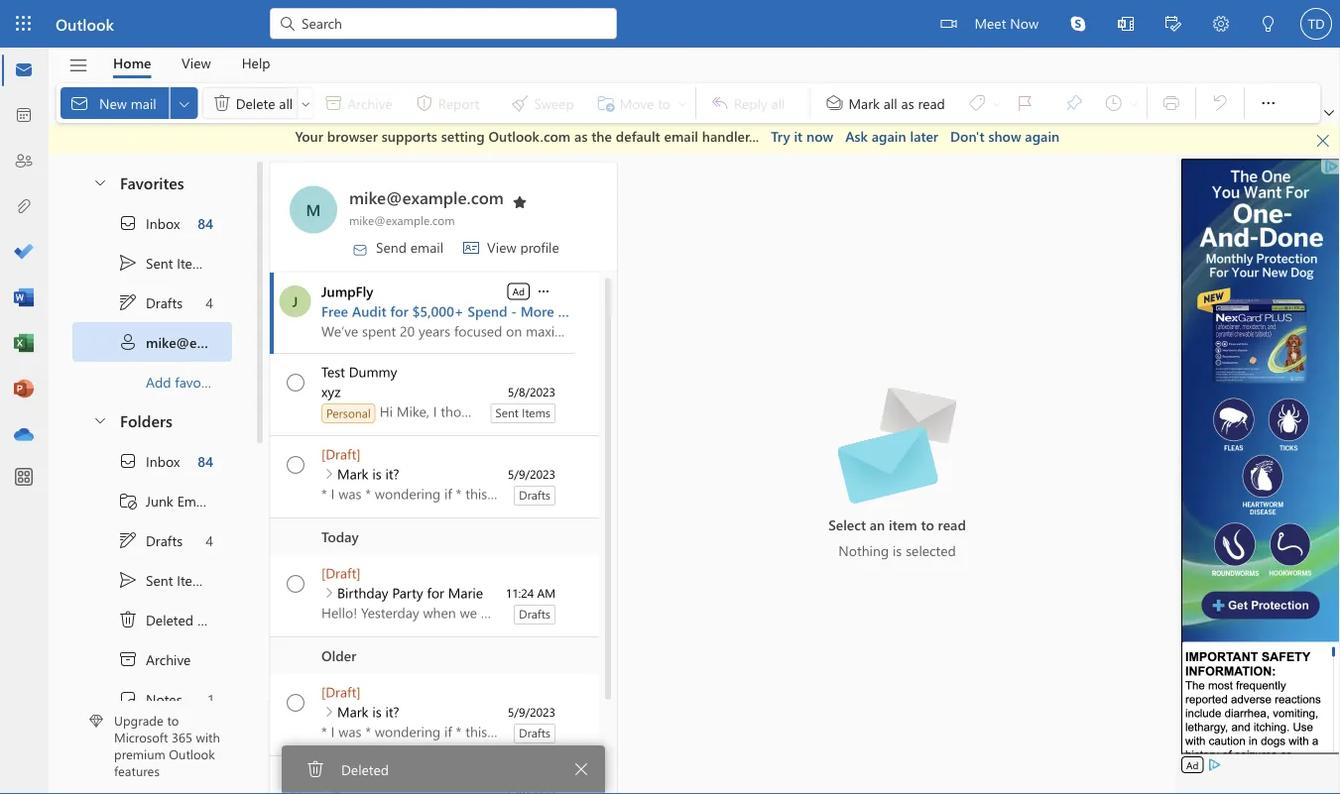 Task type: describe. For each thing, give the bounding box(es) containing it.
td button
[[1293, 0, 1340, 48]]

your browser supports setting outlook.com as the default email handler...
[[295, 127, 759, 145]]

home
[[113, 54, 151, 72]]

1 test dummy from the top
[[321, 362, 397, 380]]

 notes
[[118, 689, 182, 709]]

browser
[[327, 127, 378, 145]]

1 again from the left
[[872, 127, 906, 145]]

2 [draft] from the top
[[321, 563, 361, 582]]

with
[[196, 729, 220, 746]]

5/8/2023
[[508, 383, 556, 399]]

2 * i was * wondering if * this * is the * right * answer? from the top
[[321, 722, 638, 741]]

 drafts for first  tree item from the top of the mike@example.com application
[[118, 292, 183, 312]]

new
[[99, 94, 127, 112]]

 button
[[504, 188, 536, 214]]

2 dummy from the top
[[349, 765, 397, 783]]

xyz
[[321, 382, 341, 400]]

 drafts for 1st  tree item from the bottom of the mike@example.com application
[[118, 530, 183, 550]]

favorites tree item
[[72, 163, 232, 203]]

tab list inside mike@example.com application
[[98, 48, 286, 78]]

mail
[[131, 94, 156, 112]]

1 mark is it? from the top
[[337, 464, 399, 483]]

 archive
[[118, 649, 191, 669]]

 mark all as read
[[825, 93, 945, 113]]

1  tree item from the top
[[72, 243, 232, 282]]

 button
[[1245, 0, 1293, 50]]

for for party
[[427, 583, 444, 602]]

mark inside the  mark all as read
[[849, 94, 880, 112]]

select an item to read nothing is selected
[[829, 516, 966, 560]]

j
[[292, 292, 298, 310]]

now
[[1010, 13, 1039, 32]]

ask again later button
[[845, 127, 939, 146]]

2 i from the top
[[331, 722, 335, 741]]

1 was from the top
[[339, 484, 362, 502]]

select
[[829, 516, 866, 534]]

select a conversation checkbox for mark
[[274, 674, 321, 717]]

1 5/9/2023 from the top
[[508, 466, 556, 482]]

1 vertical spatial mark
[[337, 464, 369, 483]]

84 inside favorites tree
[[198, 214, 213, 232]]

 delete all 
[[212, 93, 312, 113]]

favorites
[[120, 171, 184, 192]]

sent inside tree
[[146, 571, 173, 589]]

 button for 
[[565, 754, 597, 786]]

 button
[[1249, 83, 1289, 123]]

2  tree item from the top
[[72, 441, 232, 481]]

2  inbox from the top
[[118, 451, 180, 471]]

view button
[[167, 48, 226, 78]]

1 if from the top
[[444, 484, 452, 502]]

 for 's  popup button
[[176, 95, 192, 111]]

Search field
[[300, 13, 605, 33]]

 for your browser supports setting outlook.com as the default email handler...
[[1315, 133, 1331, 149]]

 button for 
[[298, 87, 314, 119]]

folders
[[120, 409, 172, 430]]

 tree item inside favorites tree
[[72, 203, 232, 243]]

powerpoint image
[[14, 380, 34, 400]]

 inside favorites tree
[[118, 213, 138, 233]]

outlook link
[[56, 0, 114, 48]]

help
[[242, 54, 270, 72]]

left-rail-appbar navigation
[[4, 48, 44, 458]]

people image
[[14, 152, 34, 172]]

2 it? from the top
[[385, 702, 399, 721]]


[[68, 55, 89, 76]]

add favorite tree item
[[72, 362, 232, 401]]

2 again from the left
[[1025, 127, 1060, 145]]

2  tree item from the top
[[72, 520, 232, 560]]

deleted inside message list section
[[341, 761, 389, 779]]

 tree item
[[72, 481, 232, 520]]

2 84 from the top
[[198, 452, 213, 470]]

sent inside favorites tree
[[146, 253, 173, 272]]

1  tree item from the top
[[72, 282, 232, 322]]


[[278, 14, 298, 34]]

 for 
[[573, 762, 589, 778]]

0 vertical spatial the
[[592, 127, 612, 145]]

marie
[[448, 583, 483, 602]]

4 for first  tree item from the top of the mike@example.com application
[[206, 293, 213, 311]]

1 vertical spatial the
[[514, 484, 534, 502]]

outlook banner
[[0, 0, 1340, 50]]

 button
[[59, 49, 98, 82]]

premium features image
[[89, 715, 103, 729]]


[[1070, 16, 1086, 32]]

1 vertical spatial mike@example.com
[[349, 212, 455, 228]]

 for  new mail
[[69, 93, 89, 113]]

 button for folders
[[82, 401, 116, 438]]


[[1166, 16, 1182, 32]]

this for mark select a conversation checkbox
[[466, 722, 487, 741]]

features
[[114, 763, 160, 780]]

 sent items for second  tree item
[[118, 570, 210, 590]]

 button
[[1320, 103, 1338, 123]]

1 i from the top
[[331, 484, 335, 502]]


[[1259, 93, 1279, 113]]

than
[[558, 302, 589, 320]]

to inside upgrade to microsoft 365 with premium outlook features
[[167, 712, 179, 730]]

try it now button
[[771, 127, 833, 146]]

archive
[[146, 650, 191, 668]]

2 wondering from the top
[[375, 722, 441, 741]]

default
[[616, 127, 660, 145]]

mail image
[[14, 61, 34, 80]]

tags group
[[815, 83, 1143, 123]]

 tree item
[[72, 600, 232, 639]]

consultants
[[621, 302, 695, 320]]

upgrade
[[114, 712, 164, 730]]

 button
[[1102, 0, 1150, 50]]

td
[[1308, 16, 1325, 31]]

try it now
[[771, 127, 833, 145]]

mike@example.com inside  mike@example.com
[[146, 333, 273, 351]]

1 right from the top
[[547, 484, 576, 502]]

1 vertical spatial items
[[177, 571, 210, 589]]

message list section
[[270, 162, 695, 795]]

mike@example.com button
[[349, 186, 504, 212]]

 tree item
[[72, 679, 232, 719]]

 for first  tree item from the top of the mike@example.com application
[[118, 292, 138, 312]]

notes
[[146, 690, 182, 708]]


[[941, 16, 957, 32]]

free audit for $5,000+ spend - more than just consultants
[[321, 302, 695, 320]]

jumpfly
[[321, 282, 373, 300]]

m
[[306, 199, 321, 220]]

send
[[376, 238, 407, 256]]

 junk email
[[118, 491, 210, 510]]

11:24 am
[[506, 585, 556, 601]]

setting
[[441, 127, 485, 145]]

message list no conversations selected list box
[[270, 272, 695, 795]]

 for 1st  tree item from the bottom of the mike@example.com application
[[118, 530, 138, 550]]

ask
[[845, 127, 868, 145]]

2 mark is it? from the top
[[337, 702, 399, 721]]

1 vertical spatial as
[[574, 127, 588, 145]]

supports
[[382, 127, 437, 145]]

just
[[593, 302, 618, 320]]

 inside  delete all 
[[300, 98, 312, 110]]

free
[[321, 302, 348, 320]]

email
[[177, 491, 210, 510]]

 for  option
[[287, 374, 305, 391]]

 for  deleted items
[[118, 610, 138, 629]]

1 answer? from the top
[[589, 484, 638, 502]]

now
[[807, 127, 833, 145]]

mike@example.com application
[[0, 0, 1340, 795]]

 view profile
[[463, 238, 559, 256]]

2 if from the top
[[444, 722, 452, 741]]

 button
[[1197, 0, 1245, 50]]

show
[[988, 127, 1021, 145]]

2 vertical spatial the
[[514, 722, 534, 741]]

microsoft
[[114, 729, 168, 746]]

 button
[[1055, 0, 1102, 48]]

 for  delete all 
[[212, 93, 232, 113]]



Task type: vqa. For each thing, say whether or not it's contained in the screenshot.


Task type: locate. For each thing, give the bounding box(es) containing it.
inbox inside favorites tree
[[146, 214, 180, 232]]

1 vertical spatial  tree item
[[72, 560, 232, 600]]

0 horizontal spatial 
[[69, 93, 89, 113]]

0 vertical spatial i
[[331, 484, 335, 502]]

wondering
[[375, 484, 441, 502], [375, 722, 441, 741]]

email right default
[[664, 127, 698, 145]]

all for 
[[884, 94, 898, 112]]

1 test from the top
[[321, 362, 345, 380]]

 up your
[[300, 98, 312, 110]]

1 vertical spatial  button
[[565, 754, 597, 786]]

ask again later
[[845, 127, 939, 145]]

 sent items up  tree item
[[118, 252, 210, 272]]

1 vertical spatial this
[[466, 722, 487, 741]]

0 horizontal spatial for
[[390, 302, 408, 320]]

 button right mail
[[170, 87, 198, 119]]

personal
[[326, 405, 371, 421]]

read up selected
[[938, 516, 966, 534]]

1  from the top
[[118, 292, 138, 312]]

0 vertical spatial items
[[177, 253, 210, 272]]

item
[[889, 516, 917, 534]]

for right audit
[[390, 302, 408, 320]]

move & delete group
[[61, 83, 692, 123]]

 for  checkbox
[[287, 456, 305, 474]]

folders tree item
[[72, 401, 232, 441]]

0 vertical spatial 84
[[198, 214, 213, 232]]

0 vertical spatial  drafts
[[118, 292, 183, 312]]

1 horizontal spatial all
[[884, 94, 898, 112]]

1 vertical spatial 5/9/2023
[[508, 704, 556, 720]]

audit
[[352, 302, 386, 320]]

0 horizontal spatial to
[[167, 712, 179, 730]]

$5,000+
[[412, 302, 464, 320]]

2 all from the left
[[884, 94, 898, 112]]

read inside the  mark all as read
[[918, 94, 945, 112]]

 inside favorites tree
[[118, 292, 138, 312]]

2 drafts from the top
[[146, 531, 183, 549]]

later
[[910, 127, 939, 145]]

4 for 1st  tree item from the bottom of the mike@example.com application
[[206, 531, 213, 549]]

3 select a conversation checkbox from the top
[[274, 756, 321, 795]]

0 horizontal spatial ad
[[513, 284, 525, 298]]

inbox inside tree
[[146, 452, 180, 470]]

0 vertical spatial 
[[118, 252, 138, 272]]

files image
[[14, 197, 34, 217]]

select a conversation checkbox for birthday
[[274, 555, 321, 598]]

view inside message list section
[[487, 238, 516, 256]]

all right delete
[[279, 94, 293, 112]]

 left folders
[[92, 412, 108, 428]]

1 * i was * wondering if * this * is the * right * answer? from the top
[[321, 484, 638, 502]]

 button
[[170, 87, 198, 119], [298, 87, 314, 119]]

2  from the top
[[118, 570, 138, 590]]

 button up your
[[298, 87, 314, 119]]

1 wondering from the top
[[375, 484, 441, 502]]

test
[[321, 362, 345, 380], [321, 765, 345, 783]]

to inside select an item to read nothing is selected
[[921, 516, 934, 534]]

to right item
[[921, 516, 934, 534]]

profile
[[520, 238, 559, 256]]

m button
[[290, 186, 337, 234]]

try
[[771, 127, 790, 145]]

-
[[511, 302, 517, 320]]

 for mark select a conversation checkbox
[[287, 694, 305, 712]]

2 inbox from the top
[[146, 452, 180, 470]]

2 answer? from the top
[[589, 722, 638, 741]]

1 vertical spatial answer?
[[589, 722, 638, 741]]

0 vertical spatial mark
[[849, 94, 880, 112]]

all up ask again later
[[884, 94, 898, 112]]

as right outlook.com
[[574, 127, 588, 145]]

help button
[[227, 48, 285, 78]]

1 vertical spatial deleted
[[341, 761, 389, 779]]

0 vertical spatial ad
[[513, 284, 525, 298]]

onedrive image
[[14, 426, 34, 445]]

84 down favorites "tree item" on the left top
[[198, 214, 213, 232]]

upgrade to microsoft 365 with premium outlook features
[[114, 712, 220, 780]]

 sent items inside favorites tree
[[118, 252, 210, 272]]

0 vertical spatial 
[[1315, 133, 1331, 149]]

all inside  delete all 
[[279, 94, 293, 112]]

 inside message list section
[[306, 760, 325, 780]]

1 vertical spatial dummy
[[349, 765, 397, 783]]

1  drafts from the top
[[118, 292, 183, 312]]

0 vertical spatial 
[[118, 292, 138, 312]]

0 horizontal spatial again
[[872, 127, 906, 145]]

view right 
[[487, 238, 516, 256]]

sent up '' tree item
[[146, 571, 173, 589]]


[[118, 491, 138, 510]]

 up 
[[118, 292, 138, 312]]

all inside the  mark all as read
[[884, 94, 898, 112]]

 drafts down  tree item
[[118, 530, 183, 550]]

1 [draft] from the top
[[321, 444, 361, 463]]

word image
[[14, 289, 34, 309]]

Select a conversation checkbox
[[274, 354, 321, 396]]

tree
[[72, 441, 232, 795]]

0 vertical spatial read
[[918, 94, 945, 112]]

drafts up  tree item
[[146, 293, 183, 311]]

0 vertical spatial answer?
[[589, 484, 638, 502]]

ad left set your advertising preferences image
[[1187, 758, 1199, 772]]

0 vertical spatial 
[[118, 213, 138, 233]]

 button inside favorites "tree item"
[[82, 163, 116, 200]]

0 vertical spatial email
[[664, 127, 698, 145]]

1 vertical spatial * i was * wondering if * this * is the * right * answer?
[[321, 722, 638, 741]]

right
[[547, 484, 576, 502], [547, 722, 576, 741]]

0 horizontal spatial 
[[573, 762, 589, 778]]

1 vertical spatial  inbox
[[118, 451, 180, 471]]

view inside button
[[182, 54, 211, 72]]

0 vertical spatial drafts
[[146, 293, 183, 311]]

outlook right premium on the left
[[169, 746, 215, 763]]

0 vertical spatial if
[[444, 484, 452, 502]]

 button for 
[[170, 87, 198, 119]]

2 test from the top
[[321, 765, 345, 783]]

drafts for first  tree item from the top of the mike@example.com application
[[146, 293, 183, 311]]

2  from the top
[[287, 456, 305, 474]]

1  inbox from the top
[[118, 213, 180, 233]]

1  tree item from the top
[[72, 203, 232, 243]]

0 vertical spatial this
[[466, 484, 487, 502]]

1 vertical spatial 
[[118, 530, 138, 550]]

as up ask again later
[[901, 94, 914, 112]]

handler...
[[702, 127, 759, 145]]

add favorite
[[146, 372, 221, 391]]

ad inside message list no conversations selected "list box"
[[513, 284, 525, 298]]

1 vertical spatial 
[[573, 762, 589, 778]]

 tree item up junk
[[72, 441, 232, 481]]

2 vertical spatial select a conversation checkbox
[[274, 756, 321, 795]]

2 sent from the top
[[146, 571, 173, 589]]


[[118, 213, 138, 233], [118, 451, 138, 471]]

0 vertical spatial to
[[921, 516, 934, 534]]

don't show again button
[[950, 127, 1060, 146]]

 button for favorites
[[82, 163, 116, 200]]

4
[[206, 293, 213, 311], [206, 531, 213, 549]]

 tree item down favorites
[[72, 203, 232, 243]]

1 this from the top
[[466, 484, 487, 502]]

0 horizontal spatial  button
[[565, 754, 597, 786]]

 for 1st select a conversation checkbox from the bottom of the message list no conversations selected "list box"
[[287, 776, 305, 794]]

2 was from the top
[[339, 722, 362, 741]]

1 all from the left
[[279, 94, 293, 112]]

tree containing 
[[72, 441, 232, 795]]

2 vertical spatial [draft]
[[321, 683, 361, 701]]

 tree item
[[72, 639, 232, 679]]


[[512, 194, 528, 210]]

spend
[[468, 302, 507, 320]]

 sent items for second  tree item from the bottom
[[118, 252, 210, 272]]

all
[[279, 94, 293, 112], [884, 94, 898, 112]]

1  from the top
[[118, 252, 138, 272]]

1 horizontal spatial  button
[[298, 87, 314, 119]]


[[176, 95, 192, 111], [300, 98, 312, 110], [92, 174, 108, 189], [92, 412, 108, 428]]

read up later
[[918, 94, 945, 112]]

0 vertical spatial 5/9/2023
[[508, 466, 556, 482]]

 send email
[[352, 238, 443, 258]]

 tree item up 
[[72, 282, 232, 322]]

1 vertical spatial 
[[118, 451, 138, 471]]

2  from the top
[[118, 530, 138, 550]]

mike@example.com
[[349, 186, 504, 209], [349, 212, 455, 228], [146, 333, 273, 351]]

your
[[295, 127, 323, 145]]

1 vertical spatial inbox
[[146, 452, 180, 470]]

2  from the top
[[118, 451, 138, 471]]

1 vertical spatial wondering
[[375, 722, 441, 741]]

1  sent items from the top
[[118, 252, 210, 272]]

0 vertical spatial was
[[339, 484, 362, 502]]

1 vertical spatial view
[[487, 238, 516, 256]]

meet
[[975, 13, 1006, 32]]

 drafts up 
[[118, 292, 183, 312]]

[draft]
[[321, 444, 361, 463], [321, 563, 361, 582], [321, 683, 361, 701]]

1 drafts from the top
[[146, 293, 183, 311]]

deleted inside  deleted items
[[146, 610, 194, 629]]

sent down favorites "tree item" on the left top
[[146, 253, 173, 272]]

Select a conversation checkbox
[[274, 555, 321, 598], [274, 674, 321, 717], [274, 756, 321, 795]]

 for birthday's select a conversation checkbox
[[287, 575, 305, 593]]

 inside message list section
[[573, 762, 589, 778]]

0 vertical spatial mark is it?
[[337, 464, 399, 483]]

0 vertical spatial  button
[[82, 163, 116, 200]]

0 vertical spatial * i was * wondering if * this * is the * right * answer?
[[321, 484, 638, 502]]

for right party
[[427, 583, 444, 602]]

1 dummy from the top
[[349, 362, 397, 380]]

1  from the top
[[118, 213, 138, 233]]

birthday party for marie
[[337, 583, 483, 602]]

 up '' tree item
[[118, 570, 138, 590]]

 inbox inside favorites tree
[[118, 213, 180, 233]]

84 up email
[[198, 452, 213, 470]]

mark is it?
[[337, 464, 399, 483], [337, 702, 399, 721]]

tab list containing home
[[98, 48, 286, 78]]

tree inside mike@example.com application
[[72, 441, 232, 795]]

0 vertical spatial 
[[212, 93, 232, 113]]

 button for your browser supports setting outlook.com as the default email handler...
[[1306, 127, 1340, 154]]

0 horizontal spatial deleted
[[146, 610, 194, 629]]

 up the 
[[118, 451, 138, 471]]

0 vertical spatial  tree item
[[72, 203, 232, 243]]

add
[[146, 372, 171, 391]]

mark
[[849, 94, 880, 112], [337, 464, 369, 483], [337, 702, 369, 721]]

email right send
[[410, 238, 443, 256]]

0 horizontal spatial outlook
[[56, 13, 114, 34]]

items up  tree item
[[197, 610, 231, 629]]

 drafts inside tree
[[118, 530, 183, 550]]

outlook inside banner
[[56, 13, 114, 34]]

1 vertical spatial email
[[410, 238, 443, 256]]

 for  button within the folders tree item
[[92, 412, 108, 428]]

items up  mike@example.com
[[177, 253, 210, 272]]

0 vertical spatial  button
[[1306, 127, 1340, 154]]


[[463, 240, 479, 255]]

 button inside folders tree item
[[82, 401, 116, 438]]

email
[[664, 127, 698, 145], [410, 238, 443, 256]]

1 horizontal spatial to
[[921, 516, 934, 534]]

0 vertical spatial [draft]
[[321, 444, 361, 463]]

1 vertical spatial 4
[[206, 531, 213, 549]]

 tree item
[[72, 282, 232, 322], [72, 520, 232, 560]]

view left help
[[182, 54, 211, 72]]

for
[[390, 302, 408, 320], [427, 583, 444, 602]]

it?
[[385, 464, 399, 483], [385, 702, 399, 721]]

4 down email
[[206, 531, 213, 549]]

selected
[[906, 541, 956, 560]]

1 vertical spatial  drafts
[[118, 530, 183, 550]]

 left favorites
[[92, 174, 108, 189]]

mike@example.com image
[[290, 186, 337, 234]]

 tree item
[[72, 322, 273, 362]]

3  from the top
[[287, 575, 305, 593]]

1 select a conversation checkbox from the top
[[274, 555, 321, 598]]

2 5/9/2023 from the top
[[508, 704, 556, 720]]

1  button from the left
[[170, 87, 198, 119]]

outlook.com
[[489, 127, 571, 145]]

 inside folders tree item
[[92, 412, 108, 428]]

 for 
[[306, 760, 325, 780]]

1 horizontal spatial deleted
[[341, 761, 389, 779]]

drafts down  junk email
[[146, 531, 183, 549]]

0 horizontal spatial as
[[574, 127, 588, 145]]

 tree item up  deleted items
[[72, 560, 232, 600]]

1 vertical spatial select a conversation checkbox
[[274, 674, 321, 717]]

 inside  send email
[[352, 242, 368, 258]]

2  tree item from the top
[[72, 560, 232, 600]]


[[212, 93, 232, 113], [118, 610, 138, 629], [306, 760, 325, 780]]

outlook inside upgrade to microsoft 365 with premium outlook features
[[169, 746, 215, 763]]

read for 
[[918, 94, 945, 112]]

 tree item down junk
[[72, 520, 232, 560]]

 right mail
[[176, 95, 192, 111]]

it
[[794, 127, 803, 145]]

 inside checkbox
[[287, 456, 305, 474]]

2 vertical spatial mark
[[337, 702, 369, 721]]

more
[[521, 302, 554, 320]]

0 vertical spatial it?
[[385, 464, 399, 483]]

 new mail
[[69, 93, 156, 113]]

set your advertising preferences image
[[1207, 757, 1223, 773]]

1 vertical spatial test
[[321, 765, 345, 783]]

2 select a conversation checkbox from the top
[[274, 674, 321, 717]]

read for select
[[938, 516, 966, 534]]

am
[[537, 585, 556, 601]]

 inside favorites "tree item"
[[92, 174, 108, 189]]

 inbox up  tree item
[[118, 451, 180, 471]]

2 test dummy from the top
[[321, 765, 397, 783]]

 tree item
[[72, 243, 232, 282], [72, 560, 232, 600]]

3 [draft] from the top
[[321, 683, 361, 701]]

2 vertical spatial mike@example.com
[[146, 333, 273, 351]]

1 inbox from the top
[[146, 214, 180, 232]]

for for audit
[[390, 302, 408, 320]]

1 vertical spatial for
[[427, 583, 444, 602]]


[[1118, 16, 1134, 32]]

 inside favorites tree
[[118, 252, 138, 272]]

don't show again
[[950, 127, 1060, 145]]

1
[[208, 690, 213, 708]]

 left new at the left of the page
[[69, 93, 89, 113]]

 deleted items
[[118, 610, 231, 629]]

this for  checkbox
[[466, 484, 487, 502]]

1 vertical spatial test dummy
[[321, 765, 397, 783]]

 search field
[[270, 0, 617, 45]]

is inside select an item to read nothing is selected
[[893, 541, 902, 560]]


[[825, 93, 845, 113]]

1 horizontal spatial as
[[901, 94, 914, 112]]

 down favorites "tree item" on the left top
[[118, 213, 138, 233]]

read inside select an item to read nothing is selected
[[938, 516, 966, 534]]

1 vertical spatial 
[[118, 610, 138, 629]]

0 vertical spatial  sent items
[[118, 252, 210, 272]]

1 vertical spatial  sent items
[[118, 570, 210, 590]]

items inside favorites tree
[[177, 253, 210, 272]]

excel image
[[14, 334, 34, 354]]

2 right from the top
[[547, 722, 576, 741]]

drafts
[[146, 293, 183, 311], [146, 531, 183, 549]]

2 4 from the top
[[206, 531, 213, 549]]

 tree item
[[72, 203, 232, 243], [72, 441, 232, 481]]

 up 
[[118, 252, 138, 272]]

0 vertical spatial deleted
[[146, 610, 194, 629]]

4  from the top
[[287, 694, 305, 712]]

1 vertical spatial to
[[167, 712, 179, 730]]

 button left favorites
[[82, 163, 116, 200]]


[[1315, 133, 1331, 149], [573, 762, 589, 778]]

1  button from the top
[[82, 163, 116, 200]]

1 vertical spatial outlook
[[169, 746, 215, 763]]

to down notes on the left bottom
[[167, 712, 179, 730]]

1 vertical spatial right
[[547, 722, 576, 741]]

1 horizontal spatial 
[[1315, 133, 1331, 149]]

4 inside favorites tree
[[206, 293, 213, 311]]

 inside "move & delete" group
[[212, 93, 232, 113]]

1 vertical spatial if
[[444, 722, 452, 741]]

1 sent from the top
[[146, 253, 173, 272]]

1 horizontal spatial email
[[664, 127, 698, 145]]

the
[[592, 127, 612, 145], [514, 484, 534, 502], [514, 722, 534, 741]]

inbox down favorites "tree item" on the left top
[[146, 214, 180, 232]]

answer?
[[589, 484, 638, 502], [589, 722, 638, 741]]

0 vertical spatial mike@example.com
[[349, 186, 504, 209]]

0 vertical spatial for
[[390, 302, 408, 320]]

1 horizontal spatial  button
[[1306, 127, 1340, 154]]

1 vertical spatial sent
[[146, 571, 173, 589]]

 button
[[1150, 0, 1197, 50]]

 drafts inside favorites tree
[[118, 292, 183, 312]]

0 horizontal spatial view
[[182, 54, 211, 72]]

 inside popup button
[[176, 95, 192, 111]]

11:24
[[506, 585, 534, 601]]

view
[[182, 54, 211, 72], [487, 238, 516, 256]]


[[118, 649, 138, 669]]

jumpfly image
[[279, 285, 311, 317]]

5  from the top
[[287, 776, 305, 794]]

tab list
[[98, 48, 286, 78]]

test for 1st select a conversation checkbox from the bottom of the message list no conversations selected "list box"
[[321, 765, 345, 783]]

ad up the -
[[513, 284, 525, 298]]

 for  button in favorites "tree item"
[[92, 174, 108, 189]]

 left send
[[352, 242, 368, 258]]

again right show
[[1025, 127, 1060, 145]]

0 vertical spatial  inbox
[[118, 213, 180, 233]]

is
[[372, 464, 382, 483], [501, 484, 510, 502], [893, 541, 902, 560], [372, 702, 382, 721], [501, 722, 510, 741]]

drafts inside favorites tree
[[146, 293, 183, 311]]

0 horizontal spatial email
[[410, 238, 443, 256]]

0 vertical spatial outlook
[[56, 13, 114, 34]]

inbox up  junk email
[[146, 452, 180, 470]]

 button left folders
[[82, 401, 116, 438]]

1 vertical spatial ad
[[1187, 758, 1199, 772]]

items inside  deleted items
[[197, 610, 231, 629]]

 drafts
[[118, 292, 183, 312], [118, 530, 183, 550]]

2 this from the top
[[466, 722, 487, 741]]

0 vertical spatial select a conversation checkbox
[[274, 555, 321, 598]]

 mike@example.com
[[118, 332, 273, 352]]

1 vertical spatial  tree item
[[72, 441, 232, 481]]

365
[[172, 729, 192, 746]]

items up  deleted items
[[177, 571, 210, 589]]


[[1324, 108, 1334, 118]]

1 horizontal spatial view
[[487, 238, 516, 256]]

2  sent items from the top
[[118, 570, 210, 590]]

as inside the  mark all as read
[[901, 94, 914, 112]]

1  from the top
[[287, 374, 305, 391]]

email inside  send email
[[410, 238, 443, 256]]

calendar image
[[14, 106, 34, 126]]

1 vertical spatial 
[[352, 242, 368, 258]]

birthday
[[337, 583, 388, 602]]

delete
[[236, 94, 275, 112]]

5/9/2023
[[508, 466, 556, 482], [508, 704, 556, 720]]

favorites tree
[[72, 155, 273, 401]]

all for 
[[279, 94, 293, 112]]

 inside "move & delete" group
[[69, 93, 89, 113]]

Select a conversation checkbox
[[274, 436, 321, 479]]

 inbox down favorites "tree item" on the left top
[[118, 213, 180, 233]]

1 4 from the top
[[206, 293, 213, 311]]

4 up  mike@example.com
[[206, 293, 213, 311]]

1 84 from the top
[[198, 214, 213, 232]]

2  drafts from the top
[[118, 530, 183, 550]]

1 horizontal spatial ad
[[1187, 758, 1199, 772]]

outlook
[[56, 13, 114, 34], [169, 746, 215, 763]]

1 vertical spatial 84
[[198, 452, 213, 470]]

again right ask
[[872, 127, 906, 145]]

 sent items up  deleted items
[[118, 570, 210, 590]]

 tree item down favorites "tree item" on the left top
[[72, 243, 232, 282]]

* i was * wondering if * this * is the * right * answer?
[[321, 484, 638, 502], [321, 722, 638, 741]]


[[118, 252, 138, 272], [118, 570, 138, 590]]

*
[[321, 484, 327, 502], [365, 484, 371, 502], [456, 484, 462, 502], [491, 484, 497, 502], [537, 484, 543, 502], [580, 484, 586, 502], [321, 722, 327, 741], [365, 722, 371, 741], [456, 722, 462, 741], [491, 722, 497, 741], [537, 722, 543, 741], [580, 722, 586, 741]]

to do image
[[14, 243, 34, 263]]

2  button from the left
[[298, 87, 314, 119]]


[[1261, 16, 1277, 32]]

1 vertical spatial was
[[339, 722, 362, 741]]

more apps image
[[14, 468, 34, 488]]

2  button from the top
[[82, 401, 116, 438]]

premium
[[114, 746, 165, 763]]

favorite
[[175, 372, 221, 391]]

 down the 
[[118, 530, 138, 550]]

test for  option
[[321, 362, 345, 380]]

1 it? from the top
[[385, 464, 399, 483]]

1 horizontal spatial for
[[427, 583, 444, 602]]


[[1213, 16, 1229, 32]]

outlook up 
[[56, 13, 114, 34]]

 inside option
[[287, 374, 305, 391]]

 for  send email
[[352, 242, 368, 258]]

drafts for 1st  tree item from the bottom of the mike@example.com application
[[146, 531, 183, 549]]

 inside tree item
[[118, 610, 138, 629]]



